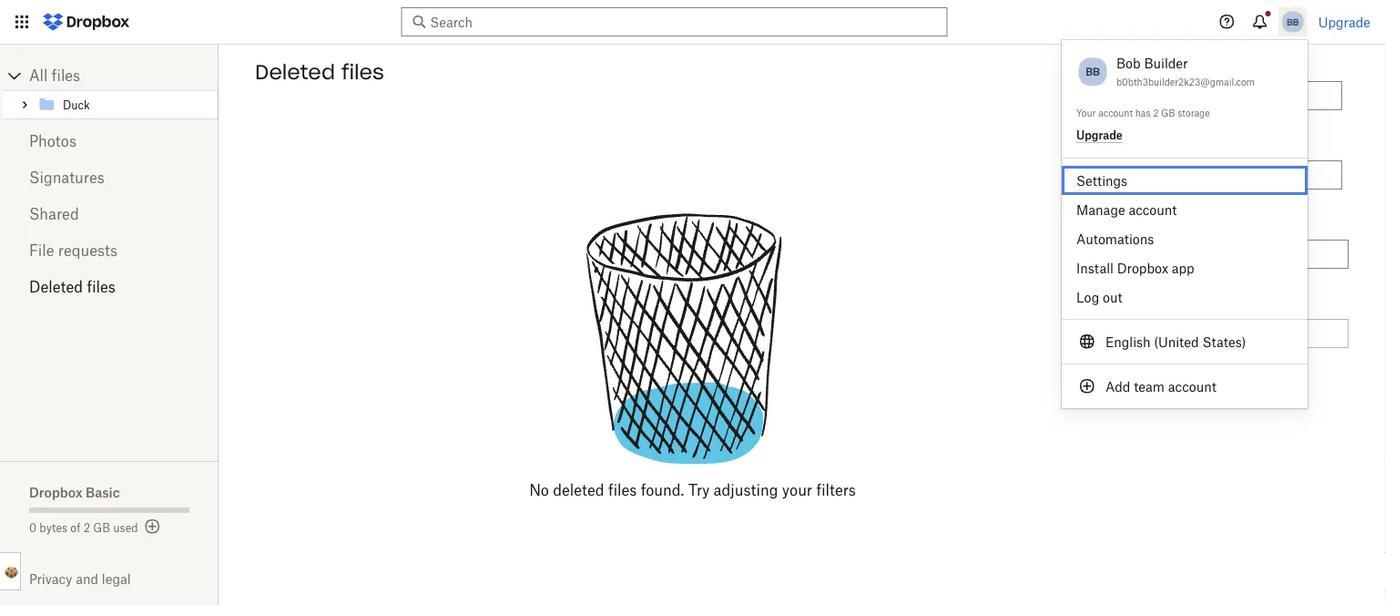 Task type: locate. For each thing, give the bounding box(es) containing it.
storage
[[1178, 107, 1211, 118]]

0 horizontal spatial dropbox
[[29, 484, 83, 500]]

of
[[70, 521, 81, 534]]

manage account
[[1077, 202, 1178, 217]]

no deleted files found. try adjusting your filters
[[530, 481, 856, 499]]

1 vertical spatial 2
[[84, 521, 90, 534]]

2 vertical spatial account
[[1169, 379, 1217, 394]]

account for your
[[1099, 107, 1134, 118]]

filters
[[817, 481, 856, 499]]

0 horizontal spatial 2
[[84, 521, 90, 534]]

english (united states) menu item
[[1062, 327, 1308, 356]]

file requests link
[[29, 232, 190, 269]]

your
[[783, 481, 813, 499]]

states)
[[1203, 334, 1247, 349]]

requests
[[58, 241, 118, 259]]

upgrade link
[[1319, 14, 1371, 30]]

upgrade down your
[[1077, 128, 1123, 142]]

deleted
[[255, 59, 335, 85], [1167, 215, 1208, 228], [29, 278, 83, 296]]

1 vertical spatial deleted files
[[29, 278, 116, 296]]

manage
[[1077, 202, 1126, 217]]

0 vertical spatial dropbox
[[1118, 260, 1169, 276]]

0 vertical spatial upgrade
[[1319, 14, 1371, 30]]

settings link
[[1062, 166, 1308, 195]]

1 horizontal spatial gb
[[1162, 107, 1176, 118]]

legal
[[102, 571, 131, 587]]

1 vertical spatial upgrade
[[1077, 128, 1123, 142]]

0 vertical spatial deleted files
[[255, 59, 384, 85]]

1 vertical spatial deleted
[[1167, 215, 1208, 228]]

dropbox
[[1118, 260, 1169, 276], [29, 484, 83, 500]]

try
[[689, 481, 710, 499]]

signatures
[[29, 169, 105, 186]]

automations link
[[1062, 224, 1308, 253]]

2
[[1154, 107, 1159, 118], [84, 521, 90, 534]]

account left "has" at top right
[[1099, 107, 1134, 118]]

2 right "has" at top right
[[1154, 107, 1159, 118]]

adjusting
[[714, 481, 779, 499]]

used
[[113, 521, 138, 534]]

found.
[[641, 481, 685, 499]]

all files
[[29, 67, 80, 84]]

1 vertical spatial dropbox
[[29, 484, 83, 500]]

1 horizontal spatial deleted files
[[255, 59, 384, 85]]

deleted files link
[[29, 269, 190, 305]]

files inside tree
[[52, 67, 80, 84]]

photos link
[[29, 123, 190, 159]]

file
[[29, 241, 54, 259]]

all
[[29, 67, 48, 84]]

upgrade
[[1319, 14, 1371, 30], [1077, 128, 1123, 142]]

1 vertical spatial account
[[1129, 202, 1178, 217]]

log out
[[1077, 289, 1123, 305]]

gb for used
[[93, 521, 110, 534]]

2 right of
[[84, 521, 90, 534]]

dropbox basic
[[29, 484, 120, 500]]

1 horizontal spatial deleted
[[255, 59, 335, 85]]

account
[[1099, 107, 1134, 118], [1129, 202, 1178, 217], [1169, 379, 1217, 394]]

0 horizontal spatial deleted files
[[29, 278, 116, 296]]

manage account link
[[1062, 195, 1308, 224]]

team
[[1135, 379, 1165, 394]]

by
[[1211, 215, 1223, 228]]

account right team
[[1169, 379, 1217, 394]]

global header element
[[0, 0, 1386, 45]]

all files link
[[29, 61, 219, 90]]

1 horizontal spatial 2
[[1154, 107, 1159, 118]]

1 horizontal spatial upgrade
[[1319, 14, 1371, 30]]

install dropbox app
[[1077, 260, 1195, 276]]

dropbox down automations at right
[[1118, 260, 1169, 276]]

0
[[29, 521, 36, 534]]

2 vertical spatial deleted
[[29, 278, 83, 296]]

app
[[1173, 260, 1195, 276]]

0 vertical spatial deleted
[[255, 59, 335, 85]]

dropbox up bytes
[[29, 484, 83, 500]]

privacy and legal
[[29, 571, 131, 587]]

1 vertical spatial gb
[[93, 521, 110, 534]]

gb right "has" at top right
[[1162, 107, 1176, 118]]

0 horizontal spatial gb
[[93, 521, 110, 534]]

and
[[76, 571, 98, 587]]

0 vertical spatial 2
[[1154, 107, 1159, 118]]

automations
[[1077, 231, 1155, 246]]

signatures link
[[29, 159, 190, 196]]

deleted files
[[255, 59, 384, 85], [29, 278, 116, 296]]

shared link
[[29, 196, 190, 232]]

0 vertical spatial account
[[1099, 107, 1134, 118]]

0 vertical spatial gb
[[1162, 107, 1176, 118]]

2 for has
[[1154, 107, 1159, 118]]

builder
[[1145, 55, 1189, 71]]

upgrade right account menu image
[[1319, 14, 1371, 30]]

gb
[[1162, 107, 1176, 118], [93, 521, 110, 534]]

gb left used
[[93, 521, 110, 534]]

privacy and legal link
[[29, 571, 219, 587]]

get more space image
[[142, 516, 164, 538]]

file requests
[[29, 241, 118, 259]]

account down the settings 'link'
[[1129, 202, 1178, 217]]

bb
[[1086, 65, 1101, 79]]

shared
[[29, 205, 79, 223]]

bb button
[[1077, 53, 1110, 91]]

files
[[342, 59, 384, 85], [52, 67, 80, 84], [87, 278, 116, 296], [609, 481, 637, 499]]

add team account
[[1106, 379, 1217, 394]]



Task type: describe. For each thing, give the bounding box(es) containing it.
out
[[1103, 289, 1123, 305]]

To date text field
[[1196, 165, 1332, 185]]

from
[[1167, 56, 1194, 70]]

0 horizontal spatial deleted
[[29, 278, 83, 296]]

log
[[1077, 289, 1100, 305]]

bob builder b0bth3builder2k23@gmail.com
[[1117, 55, 1256, 88]]

account for manage
[[1129, 202, 1178, 217]]

1 horizontal spatial dropbox
[[1118, 260, 1169, 276]]

photos
[[29, 132, 76, 150]]

english (united states)
[[1106, 334, 1247, 349]]

choose a language: image
[[1077, 331, 1099, 353]]

all files tree
[[3, 61, 219, 119]]

deleted by
[[1167, 215, 1223, 228]]

b0bth3builder2k23@gmail.com
[[1117, 77, 1256, 88]]

english
[[1106, 334, 1151, 349]]

upgrade button
[[1077, 128, 1123, 143]]

deleted files inside deleted files link
[[29, 278, 116, 296]]

2 for of
[[84, 521, 90, 534]]

install
[[1077, 260, 1114, 276]]

settings
[[1077, 173, 1128, 188]]

upgrade inside 'global header' "element"
[[1319, 14, 1371, 30]]

privacy
[[29, 571, 72, 587]]

has
[[1136, 107, 1151, 118]]

your account has 2 gb storage
[[1077, 107, 1211, 118]]

deleted
[[553, 481, 605, 499]]

0 horizontal spatial upgrade
[[1077, 128, 1123, 142]]

(united
[[1155, 334, 1200, 349]]

From date text field
[[1196, 86, 1332, 106]]

account menu image
[[1279, 7, 1308, 36]]

log out link
[[1062, 282, 1308, 312]]

from date
[[1167, 56, 1220, 70]]

dropbox logo - go to the homepage image
[[36, 7, 136, 36]]

your
[[1077, 107, 1097, 118]]

2 horizontal spatial deleted
[[1167, 215, 1208, 228]]

bytes
[[39, 521, 68, 534]]

add
[[1106, 379, 1131, 394]]

add team account link
[[1062, 372, 1308, 401]]

basic
[[86, 484, 120, 500]]

gb for storage
[[1162, 107, 1176, 118]]

date
[[1197, 56, 1220, 70]]

no
[[530, 481, 549, 499]]

0 bytes of 2 gb used
[[29, 521, 138, 534]]

bob
[[1117, 55, 1141, 71]]



Task type: vqa. For each thing, say whether or not it's contained in the screenshot.
Folders in the left top of the page
no



